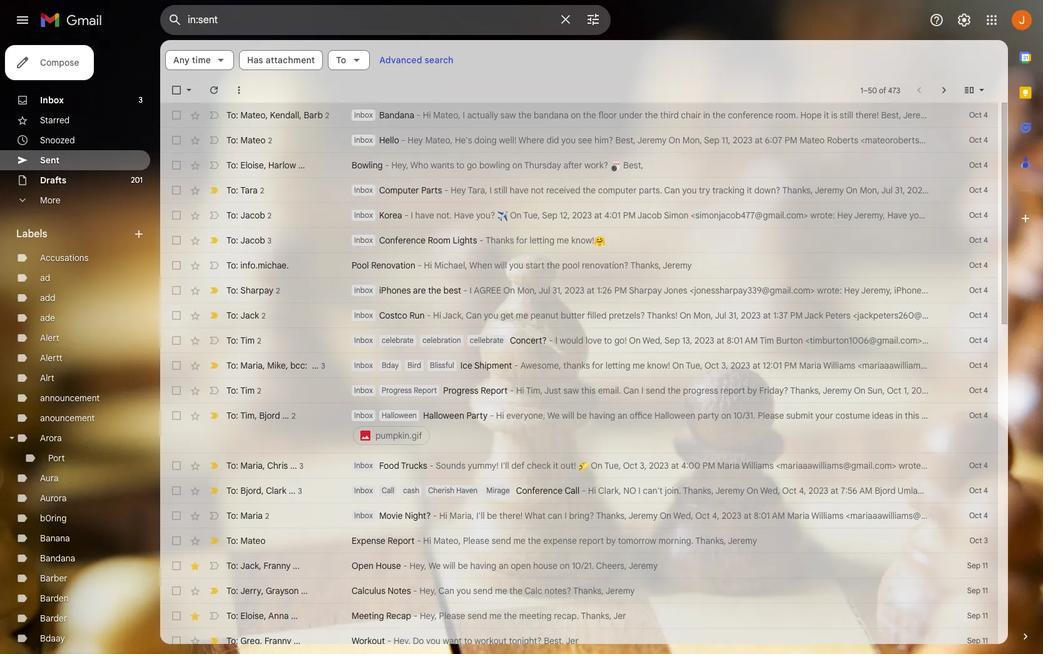 Task type: vqa. For each thing, say whether or not it's contained in the screenshot.


Task type: describe. For each thing, give the bounding box(es) containing it.
arora link
[[40, 433, 62, 444]]

13 4 from the top
[[984, 411, 989, 420]]

- down the inbox conference room lights
[[418, 260, 422, 271]]

- up who
[[417, 110, 421, 121]]

check
[[527, 460, 551, 471]]

search
[[425, 54, 454, 66]]

inbox iphones are the best - i agree on mon, jul 31, 2023 at 1:26 pm sharpay jones <jonessharpay339@gmail.com> wrote: hey jeremy, iphones are the best because you can
[[354, 285, 1044, 296]]

hi down night?
[[423, 535, 431, 547]]

pm right 12:01
[[785, 360, 797, 371]]

1 vertical spatial to
[[949, 210, 957, 221]]

2 for concert? -
[[257, 336, 261, 345]]

open house - hey, we will be having an open house on 10/21. cheers, jeremy
[[352, 560, 658, 572]]

sep 11 for jer
[[968, 611, 989, 620]]

thanks, right 'renovation?' at right top
[[631, 260, 661, 271]]

0 horizontal spatial have
[[415, 210, 434, 221]]

2 vertical spatial to
[[464, 635, 472, 647]]

- right shipment
[[514, 360, 519, 371]]

10 row from the top
[[160, 328, 999, 353]]

1 are from the left
[[413, 285, 426, 296]]

18 row from the top
[[160, 553, 999, 578]]

Search mail text field
[[188, 14, 551, 26]]

, left bcc
[[286, 360, 288, 371]]

8 to: from the top
[[227, 285, 238, 296]]

1 vertical spatial please
[[463, 535, 490, 547]]

maria up to: mateo
[[241, 510, 263, 521]]

2 iphones from the left
[[895, 285, 926, 296]]

1 horizontal spatial still
[[840, 110, 854, 121]]

alert link
[[40, 332, 59, 344]]

barden
[[40, 593, 69, 604]]

best, up "computer"
[[621, 160, 644, 171]]

gmail image
[[40, 8, 108, 33]]

can right parts.
[[665, 185, 680, 196]]

jack for to: jack , franny ...
[[241, 560, 259, 572]]

<jonessharpay339@gmail.com>
[[690, 285, 815, 296]]

pm right 4:01
[[623, 210, 636, 221]]

out!
[[561, 460, 576, 471]]

1 vertical spatial know!
[[648, 360, 671, 371]]

at left 1:26
[[587, 285, 595, 296]]

1 vertical spatial saw
[[564, 385, 579, 396]]

support image
[[930, 13, 945, 28]]

1 vertical spatial jer
[[566, 635, 579, 647]]

tim left burton
[[980, 385, 994, 396]]

0 horizontal spatial 3,
[[640, 460, 647, 471]]

the down michael,
[[428, 285, 442, 296]]

1 horizontal spatial an
[[618, 410, 628, 421]]

barb
[[304, 109, 323, 121]]

jones
[[664, 285, 688, 296]]

2 for progress report - hi tim, just saw this email. can i send the progress report by friday? thanks, jeremy on sun, oct 1, 2023 at 7:00 am tim burton <timb
[[257, 386, 261, 395]]

3 to: from the top
[[227, 160, 238, 171]]

, for to: bjord , clark ... 3
[[261, 485, 264, 496]]

4 for inbox conference room lights
[[984, 235, 989, 245]]

bdaay
[[40, 633, 65, 644]]

16 to: from the top
[[227, 510, 238, 521]]

0 vertical spatial saw
[[501, 110, 516, 121]]

4 for inbox food trucks
[[984, 461, 989, 470]]

calc
[[525, 585, 543, 597]]

1 horizontal spatial in
[[896, 410, 903, 421]]

13 oct 4 from the top
[[970, 411, 989, 420]]

recap.
[[554, 610, 579, 622]]

2 oct 4 from the top
[[970, 135, 989, 145]]

will right 'when'
[[495, 260, 507, 271]]

mateo for to: mateo
[[241, 535, 266, 547]]

on left the 10/21.
[[560, 560, 570, 572]]

to: mateo
[[227, 535, 266, 547]]

1 horizontal spatial sharpay
[[629, 285, 662, 296]]

1 vertical spatial 11,
[[722, 135, 731, 146]]

inbox hello - hey mateo, he's doing well! where did you see him? best, jeremy on mon, sep 11, 2023 at 6:07 pm mateo roberts <mateoroberts871@gmail.com> wrote: hi jerem
[[354, 135, 1044, 146]]

jeremy down third
[[638, 135, 667, 146]]

computer
[[379, 185, 419, 196]]

the right chair
[[713, 110, 726, 121]]

thanks, down the 10/21.
[[573, 585, 604, 597]]

labels heading
[[16, 228, 133, 240]]

hi inside cell
[[496, 410, 504, 421]]

on right the 'agree' on the top of page
[[504, 285, 515, 296]]

been
[[927, 210, 947, 221]]

to: tim 2 for progress
[[227, 385, 261, 396]]

sep 11 for on
[[968, 561, 989, 570]]

2 vertical spatial am
[[772, 510, 786, 522]]

1 vertical spatial report
[[579, 535, 604, 547]]

<simonjacob477@gmail.com>
[[691, 210, 809, 221]]

add link
[[40, 292, 55, 304]]

4 sep 11 from the top
[[968, 636, 989, 645]]

🤗 image
[[595, 236, 605, 246]]

on tue, sep 12, 2023 at 4:01 pm jacob simon <simonjacob477@gmail.com> wrote: hey jeremy, have you been to korea?
[[508, 210, 987, 221]]

toggle split pane mode image
[[964, 84, 976, 96]]

1 row from the top
[[160, 103, 1044, 128]]

4 11 from the top
[[983, 636, 989, 645]]

franny for greg
[[265, 635, 292, 647]]

alertt
[[40, 352, 62, 364]]

to: jack 2
[[227, 310, 266, 321]]

2 vertical spatial jul
[[715, 310, 727, 321]]

jack for to: jack 2
[[241, 310, 259, 321]]

older image
[[938, 84, 951, 96]]

to: jacob 3
[[227, 234, 272, 246]]

3 row from the top
[[160, 153, 999, 178]]

starred
[[40, 115, 70, 126]]

email.
[[598, 385, 622, 396]]

0 vertical spatial am
[[959, 185, 972, 196]]

3 inside to: maria , chris ... 3
[[300, 461, 304, 470]]

inbox bandana - hi mateo, i actually saw the bandana on the floor under the third chair in the conference room. hope it is still there! best, jeremy on mon, sep 11, 2023 at 5:31
[[354, 110, 1044, 121]]

0 vertical spatial to
[[457, 160, 465, 171]]

jeremy up <mateoroberts871@gmail.com>
[[904, 110, 933, 121]]

report for expense report - hi mateo, please send me the expense report by tomorrow morning. thanks, jeremy
[[388, 535, 415, 547]]

hope
[[801, 110, 822, 121]]

2 have from the left
[[888, 210, 908, 221]]

1 vertical spatial can
[[548, 510, 563, 522]]

1 horizontal spatial have
[[510, 185, 529, 196]]

18 to: from the top
[[227, 560, 238, 572]]

meeting recap - hey, please send me the meeting recap. thanks, jer
[[352, 610, 626, 622]]

, for to: eloise , harlow ...
[[264, 160, 266, 171]]

tara,
[[468, 185, 488, 196]]

7 4 from the top
[[984, 260, 989, 270]]

do
[[413, 635, 424, 647]]

13 to: from the top
[[227, 410, 238, 421]]

1 horizontal spatial letting
[[606, 360, 631, 371]]

0 horizontal spatial there!
[[500, 510, 523, 522]]

will up calculus notes - hey, can you send me the calc notes? thanks, jeremy
[[443, 560, 456, 572]]

2023 up progress report - hi tim, just saw this email. can i send the progress report by friday? thanks, jeremy on sun, oct 1, 2023 at 7:00 am tim burton <timb
[[731, 360, 751, 371]]

2 inside to: mateo 2
[[268, 136, 272, 145]]

- right 'bowling'
[[385, 160, 389, 171]]

2 row from the top
[[160, 128, 1044, 153]]

i left the 'agree' on the top of page
[[470, 285, 472, 296]]

settings image
[[957, 13, 972, 28]]

14 to: from the top
[[227, 460, 238, 471]]

jeremy up tomorrow
[[629, 510, 658, 522]]

main content containing any time
[[160, 40, 1044, 654]]

be down <timb
[[1037, 410, 1044, 421]]

the left because
[[944, 285, 957, 296]]

food
[[379, 460, 399, 471]]

halloween party - hi everyone, we will be having an office halloween party on 10/31. please submit your costume ideas in this email thread. the winner will be
[[423, 410, 1044, 421]]

send up meeting recap - hey, please send me the meeting recap. thanks, jer
[[473, 585, 493, 597]]

oct 4 for conference call -
[[970, 486, 989, 495]]

drafts link
[[40, 175, 66, 186]]

everyon
[[1014, 510, 1044, 522]]

2 horizontal spatial it
[[824, 110, 830, 121]]

1 horizontal spatial can
[[1032, 285, 1044, 296]]

calculus notes - hey, can you send me the calc notes? thanks, jeremy
[[352, 585, 635, 597]]

inbox computer parts - hey tara, i still have not received the computer parts. can you try tracking it down? thanks, jeremy on mon, jul 31, 2023 at 6:54 am tara schultz <tara
[[354, 185, 1044, 196]]

2 are from the left
[[929, 285, 942, 296]]

hi left maria,
[[440, 510, 448, 522]]

maria right the 8:01
[[788, 510, 810, 522]]

hi left jack,
[[433, 310, 441, 321]]

on right the bowling
[[513, 160, 523, 171]]

1 horizontal spatial call
[[565, 485, 580, 496]]

be down the thanks
[[577, 410, 587, 421]]

- right 'hello'
[[402, 135, 406, 146]]

not.
[[437, 210, 452, 221]]

7 to: from the top
[[227, 260, 238, 271]]

on right ✈ icon at the top of page
[[510, 210, 522, 221]]

jacob for i have not. have you?
[[241, 209, 265, 221]]

11 row from the top
[[160, 353, 1044, 378]]

4 for conference call -
[[984, 486, 989, 495]]

1,
[[904, 385, 910, 396]]

inbox inside the inbox food trucks
[[354, 461, 373, 470]]

3 inside labels "navigation"
[[139, 95, 143, 105]]

inbox inside inbox bandana - hi mateo, i actually saw the bandana on the floor under the third chair in the conference room. hope it is still there! best, jeremy on mon, sep 11, 2023 at 5:31
[[354, 110, 373, 120]]

11 for thanks,
[[983, 586, 989, 595]]

tim up to: maria , chris ... 3
[[241, 410, 255, 421]]

mike
[[267, 360, 286, 371]]

11 to: from the top
[[227, 360, 238, 371]]

10 to: from the top
[[227, 335, 238, 346]]

14 row from the top
[[160, 453, 1044, 478]]

0 horizontal spatial i'll
[[477, 510, 485, 522]]

2 inside to: tim , bjord ... 2
[[292, 411, 296, 420]]

, for to: mateo , kendall , barb 2
[[266, 109, 268, 121]]

2 horizontal spatial jul
[[882, 185, 893, 196]]

search mail image
[[164, 9, 187, 31]]

tue, for 3,
[[605, 460, 621, 471]]

... for to: eloise , anna ...
[[291, 610, 298, 622]]

0 horizontal spatial an
[[499, 560, 509, 572]]

ice
[[461, 360, 473, 371]]

0 vertical spatial williams
[[824, 360, 856, 371]]

greg
[[241, 635, 260, 647]]

6 to: from the top
[[227, 234, 238, 246]]

mateo for to: mateo , kendall , barb 2
[[241, 109, 266, 121]]

4 for inbox bandana - hi mateo, i actually saw the bandana on the floor under the third chair in the conference room. hope it is still there! best, jeremy on mon, sep 11, 2023 at 5:31
[[984, 110, 989, 120]]

mateo, for i
[[433, 110, 461, 121]]

i right 'korea'
[[411, 210, 413, 221]]

- inside cell
[[490, 410, 494, 421]]

accusations
[[40, 252, 89, 264]]

0 vertical spatial by
[[748, 385, 758, 396]]

bring?
[[569, 510, 595, 522]]

celebration
[[423, 336, 461, 345]]

1 vertical spatial tue,
[[686, 360, 703, 371]]

0 vertical spatial bjord
[[259, 410, 280, 421]]

best, down recap.
[[544, 635, 564, 647]]

11 for jer
[[983, 611, 989, 620]]

tue, for 12,
[[524, 210, 540, 221]]

chris
[[267, 460, 288, 471]]

be up calculus notes - hey, can you send me the calc notes? thanks, jeremy
[[458, 560, 468, 572]]

0 vertical spatial <mariaaawilliams@gmail.com>
[[858, 360, 979, 371]]

anna
[[268, 610, 289, 622]]

you right because
[[1015, 285, 1030, 296]]

1 vertical spatial bjord
[[241, 485, 261, 496]]

- right workout
[[387, 635, 392, 647]]

- right notes
[[413, 585, 417, 597]]

- right 'korea'
[[405, 210, 409, 221]]

4 for ice shipment - awesome, thanks for letting me know! on tue, oct 3, 2023 at 12:01 pm maria williams <mariaaawilliams@gmail.com> wrote: hey jerem
[[984, 361, 989, 370]]

1 horizontal spatial 31,
[[729, 310, 739, 321]]

on down roberts
[[846, 185, 858, 196]]

9 row from the top
[[160, 303, 1044, 328]]

... for to: bjord , clark ... 3
[[289, 485, 296, 496]]

hey, left do
[[394, 635, 411, 647]]

<jackpeters260@gmail.com>
[[853, 310, 968, 321]]

2023 right 12,
[[573, 210, 592, 221]]

ad
[[40, 272, 50, 284]]

computer
[[598, 185, 637, 196]]

0 vertical spatial having
[[589, 410, 616, 421]]

inbox korea
[[354, 210, 402, 221]]

send up open house - hey, we will be having an open house on 10/21. cheers, jeremy
[[492, 535, 511, 547]]

on right thanks!
[[680, 310, 692, 321]]

sent link
[[40, 155, 60, 166]]

i left personally
[[976, 460, 978, 471]]

the up where at the top of the page
[[519, 110, 532, 121]]

2 vertical spatial <mariaaawilliams@gmail.com>
[[846, 510, 967, 522]]

you right the did
[[562, 135, 576, 146]]

4 for inbox costco run - hi jack, can you get me peanut butter filled pretzels? thanks! on mon, jul 31, 2023 at 1:37 pm jack peters <jackpeters260@gmail.com> wrote: hey jeremy,
[[984, 311, 989, 320]]

wants
[[431, 160, 454, 171]]

1 to: from the top
[[227, 109, 238, 121]]

inbox inside inbox hello - hey mateo, he's doing well! where did you see him? best, jeremy on mon, sep 11, 2023 at 6:07 pm mateo roberts <mateoroberts871@gmail.com> wrote: hi jerem
[[354, 135, 373, 145]]

drafts
[[40, 175, 66, 186]]

- down night?
[[417, 535, 421, 547]]

, for to: jerry , grayson ...
[[261, 585, 264, 597]]

any
[[173, 54, 190, 66]]

jeremy down the 8:01
[[728, 535, 757, 547]]

after
[[564, 160, 583, 171]]

0 horizontal spatial tara
[[241, 184, 258, 196]]

to: eloise , harlow ...
[[227, 160, 305, 171]]

- right the concert?
[[549, 335, 553, 346]]

at left 12:01
[[753, 360, 761, 371]]

tracking
[[713, 185, 745, 196]]

1 horizontal spatial for
[[592, 360, 604, 371]]

2 horizontal spatial 31,
[[895, 185, 906, 196]]

mateo, for please
[[434, 535, 461, 547]]

2023 left the 6:54
[[908, 185, 928, 196]]

eloise for anna
[[241, 610, 264, 622]]

1:26
[[597, 285, 612, 296]]

0 horizontal spatial call
[[382, 486, 395, 495]]

just
[[545, 385, 561, 396]]

1 vertical spatial am
[[965, 385, 978, 396]]

get
[[501, 310, 514, 321]]

1 horizontal spatial it
[[747, 185, 752, 196]]

0 vertical spatial there!
[[856, 110, 879, 121]]

oct 4 for ice shipment - awesome, thanks for letting me know! on tue, oct 3, 2023 at 12:01 pm maria williams <mariaaawilliams@gmail.com> wrote: hey jerem
[[970, 361, 989, 370]]

0 horizontal spatial for
[[516, 235, 528, 246]]

1 jerem from the top
[[1025, 135, 1044, 146]]

1 horizontal spatial i'll
[[501, 460, 509, 471]]

5 to: from the top
[[227, 209, 238, 221]]

0 horizontal spatial sharpay
[[241, 285, 274, 296]]

maria left chris
[[241, 460, 263, 471]]

1:37
[[774, 310, 788, 321]]

maria right 12:01
[[800, 360, 822, 371]]

accusations link
[[40, 252, 89, 264]]

meeting
[[352, 610, 384, 622]]

refresh image
[[208, 84, 220, 96]]

can right jack,
[[466, 310, 482, 321]]

jeremy up jones
[[663, 260, 692, 271]]

conference call -
[[516, 485, 588, 496]]

8 row from the top
[[160, 278, 1044, 303]]

tim,
[[526, 385, 543, 396]]

at left the 6:54
[[930, 185, 938, 196]]

has
[[247, 54, 263, 66]]

3 4 from the top
[[984, 160, 989, 170]]

the left calc at bottom
[[510, 585, 523, 597]]

report for progress report - hi tim, just saw this email. can i send the progress report by friday? thanks, jeremy on sun, oct 1, 2023 at 7:00 am tim burton <timb
[[481, 385, 508, 396]]

- right night?
[[433, 510, 437, 522]]

advanced search options image
[[581, 7, 606, 32]]

0 vertical spatial jer
[[614, 610, 626, 622]]

send up workout - hey, do you want to workout tonight? best, jer
[[468, 610, 487, 622]]

on left sun,
[[854, 385, 866, 396]]

doing
[[475, 135, 497, 146]]

12 row from the top
[[160, 378, 1044, 403]]

house
[[533, 560, 558, 572]]

inbox left progress report
[[354, 386, 373, 395]]

2 for inbox movie night? - hi maria, i'll be there! what can i bring? thanks, jeremy on wed, oct 4, 2023 at 8:01 am maria williams <mariaaawilliams@gmail.com> wrote: hey everyon
[[265, 511, 269, 521]]

sounds
[[436, 460, 466, 471]]

on up progress in the bottom right of the page
[[673, 360, 684, 371]]

on left wed,
[[660, 510, 672, 522]]

13 row from the top
[[160, 403, 1044, 453]]

i up office at bottom
[[642, 385, 644, 396]]

2 inside to: mateo , kendall , barb 2
[[325, 111, 329, 120]]

mateo for to: mateo 2
[[241, 134, 266, 146]]

0 horizontal spatial in
[[704, 110, 711, 121]]

2023 up butter
[[565, 285, 585, 296]]

mateo down hope at the top right
[[800, 135, 825, 146]]

advanced
[[380, 54, 422, 66]]

7 oct 4 from the top
[[970, 260, 989, 270]]

want
[[443, 635, 462, 647]]

ice shipment - awesome, thanks for letting me know! on tue, oct 3, 2023 at 12:01 pm maria williams <mariaaawilliams@gmail.com> wrote: hey jerem
[[461, 360, 1044, 371]]

1 vertical spatial williams
[[742, 460, 774, 471]]

oct 4 for concert? -
[[970, 336, 989, 345]]

be down the mirage
[[487, 510, 497, 522]]

2 vertical spatial williams
[[812, 510, 844, 522]]

... for to: jerry , grayson ...
[[301, 585, 308, 597]]

at left 6:07
[[755, 135, 763, 146]]

maria,
[[450, 510, 474, 522]]

notes?
[[545, 585, 572, 597]]

1 vertical spatial jul
[[539, 285, 550, 296]]

expense
[[352, 535, 386, 547]]

you left get
[[484, 310, 499, 321]]

go
[[467, 160, 477, 171]]

4 for concert? -
[[984, 336, 989, 345]]

at left 5:31
[[1021, 110, 1029, 121]]

1 vertical spatial conference
[[516, 485, 563, 496]]

0 vertical spatial report
[[721, 385, 746, 396]]

oct 4 for inbox bandana - hi mateo, i actually saw the bandana on the floor under the third chair in the conference room. hope it is still there! best, jeremy on mon, sep 11, 2023 at 5:31
[[970, 110, 989, 120]]

- left the 'agree' on the top of page
[[464, 285, 468, 296]]

2023 left '4:00' on the right of page
[[649, 460, 669, 471]]

... right :
[[312, 360, 319, 371]]

oct 4 for inbox korea
[[970, 210, 989, 220]]

15 row from the top
[[160, 478, 999, 503]]

2023 right the 1,
[[912, 385, 932, 396]]

2 horizontal spatial halloween
[[655, 410, 696, 421]]

20 to: from the top
[[227, 610, 238, 622]]

on right 🌮 icon
[[591, 460, 603, 471]]

, for to: tim , bjord ... 2
[[255, 410, 257, 421]]

chair
[[681, 110, 701, 121]]

0 horizontal spatial it
[[553, 460, 559, 471]]



Task type: locate. For each thing, give the bounding box(es) containing it.
2 vertical spatial tue,
[[605, 460, 621, 471]]

report down shipment
[[481, 385, 508, 396]]

4 oct 4 from the top
[[970, 185, 989, 195]]

please down maria,
[[463, 535, 490, 547]]

to: up to: maria , chris ... 3
[[227, 410, 238, 421]]

hey, up do
[[420, 610, 437, 622]]

submit
[[787, 410, 814, 421]]

0 horizontal spatial by
[[607, 535, 616, 547]]

williams up the 8:01
[[742, 460, 774, 471]]

mirage
[[487, 486, 510, 495]]

1 horizontal spatial report
[[721, 385, 746, 396]]

2 to: tim 2 from the top
[[227, 385, 261, 396]]

2 best from the left
[[959, 285, 977, 296]]

main content
[[160, 40, 1044, 654]]

franny for jack
[[264, 560, 291, 572]]

will right winner
[[1022, 410, 1035, 421]]

... right grayson
[[301, 585, 308, 597]]

report
[[721, 385, 746, 396], [579, 535, 604, 547]]

inbox inside cell
[[354, 411, 373, 420]]

oct 4 for inbox costco run - hi jack, can you get me peanut butter filled pretzels? thanks! on mon, jul 31, 2023 at 1:37 pm jack peters <jackpeters260@gmail.com> wrote: hey jeremy,
[[970, 311, 989, 320]]

0 horizontal spatial conference
[[379, 235, 426, 246]]

night?
[[405, 510, 431, 522]]

tab list
[[1009, 40, 1044, 609]]

mateo, down maria,
[[434, 535, 461, 547]]

0 vertical spatial have
[[510, 185, 529, 196]]

actually
[[467, 110, 498, 121]]

... for to: tim , bjord ... 2
[[282, 410, 289, 421]]

this left email.
[[582, 385, 596, 396]]

... down 'to: eloise , anna ...'
[[294, 635, 301, 647]]

inbox costco run - hi jack, can you get me peanut butter filled pretzels? thanks! on mon, jul 31, 2023 at 1:37 pm jack peters <jackpeters260@gmail.com> wrote: hey jeremy,
[[354, 310, 1044, 321]]

3 inside "to: bjord , clark ... 3"
[[298, 486, 302, 496]]

trucks
[[401, 460, 427, 471]]

, left clark
[[261, 485, 264, 496]]

have
[[454, 210, 474, 221], [888, 210, 908, 221]]

2 inside to: jacob 2
[[268, 211, 272, 220]]

you
[[562, 135, 576, 146], [683, 185, 697, 196], [910, 210, 924, 221], [509, 260, 524, 271], [1015, 285, 1030, 296], [484, 310, 499, 321], [457, 585, 471, 597], [426, 635, 441, 647]]

16 row from the top
[[160, 503, 1044, 528]]

2 vertical spatial 31,
[[729, 310, 739, 321]]

15 4 from the top
[[984, 486, 989, 495]]

... right chris
[[290, 460, 297, 471]]

at left 4:01
[[595, 210, 602, 221]]

0 horizontal spatial have
[[454, 210, 474, 221]]

, for to: greg , franny ...
[[260, 635, 262, 647]]

peters
[[826, 310, 851, 321]]

ade
[[40, 312, 55, 324]]

tim up to: tim , bjord ... 2
[[241, 385, 255, 396]]

cherish
[[428, 486, 455, 495]]

... for to: greg , franny ...
[[294, 635, 301, 647]]

2 for inbox computer parts - hey tara, i still have not received the computer parts. can you try tracking it down? thanks, jeremy on mon, jul 31, 2023 at 6:54 am tara schultz <tara
[[260, 186, 264, 195]]

maria left mike
[[241, 360, 263, 371]]

0 vertical spatial conference
[[379, 235, 426, 246]]

0 vertical spatial please
[[758, 410, 785, 421]]

jeremy down cheers,
[[606, 585, 635, 597]]

the left third
[[645, 110, 658, 121]]

4 for progress report - hi tim, just saw this email. can i send the progress report by friday? thanks, jeremy on sun, oct 1, 2023 at 7:00 am tim burton <timb
[[984, 386, 989, 395]]

4 4 from the top
[[984, 185, 989, 195]]

0 horizontal spatial iphones
[[379, 285, 411, 296]]

1 horizontal spatial iphones
[[895, 285, 926, 296]]

1 horizontal spatial we
[[548, 410, 560, 421]]

0 vertical spatial to: tim 2
[[227, 335, 261, 346]]

... up grayson
[[293, 560, 300, 572]]

i'll
[[501, 460, 509, 471], [477, 510, 485, 522]]

2 for inbox costco run - hi jack, can you get me peanut butter filled pretzels? thanks! on mon, jul 31, 2023 at 1:37 pm jack peters <jackpeters260@gmail.com> wrote: hey jeremy,
[[262, 311, 266, 320]]

ideas
[[873, 410, 894, 421]]

row down the thanks
[[160, 378, 1044, 403]]

3
[[139, 95, 143, 105], [268, 236, 272, 245], [321, 361, 325, 370], [300, 461, 304, 470], [298, 486, 302, 496], [985, 536, 989, 545]]

on right party
[[722, 410, 732, 421]]

me down open house - hey, we will be having an open house on 10/21. cheers, jeremy
[[495, 585, 507, 597]]

yummy!
[[468, 460, 499, 471]]

thanks, down the 4,
[[696, 535, 727, 547]]

2 for inbox korea
[[268, 211, 272, 220]]

bowling
[[479, 160, 510, 171]]

aura link
[[40, 473, 59, 484]]

oct 4 for inbox computer parts - hey tara, i still have not received the computer parts. can you try tracking it down? thanks, jeremy on mon, jul 31, 2023 at 6:54 am tara schultz <tara
[[970, 185, 989, 195]]

we inside cell
[[548, 410, 560, 421]]

notes
[[388, 585, 411, 597]]

there! down 50
[[856, 110, 879, 121]]

0 vertical spatial 11,
[[988, 110, 997, 121]]

bjord up to: maria 2
[[241, 485, 261, 496]]

0 vertical spatial can
[[1032, 285, 1044, 296]]

inbox movie night? - hi maria, i'll be there! what can i bring? thanks, jeremy on wed, oct 4, 2023 at 8:01 am maria williams <mariaaawilliams@gmail.com> wrote: hey everyon
[[354, 510, 1044, 522]]

19 to: from the top
[[227, 585, 238, 597]]

halloween for halloween party - hi everyone, we will be having an office halloween party on 10/31. please submit your costume ideas in this email thread. the winner will be
[[423, 410, 464, 421]]

pretzels?
[[609, 310, 645, 321]]

me up "open"
[[514, 535, 526, 547]]

, for to: jack , franny ...
[[259, 560, 262, 572]]

simon
[[664, 210, 689, 221]]

1 vertical spatial have
[[415, 210, 434, 221]]

0 vertical spatial for
[[516, 235, 528, 246]]

2 inside to: sharpay 2
[[276, 286, 280, 295]]

inbox inside inbox movie night? - hi maria, i'll be there! what can i bring? thanks, jeremy on wed, oct 4, 2023 at 8:01 am maria williams <mariaaawilliams@gmail.com> wrote: hey everyon
[[354, 511, 373, 520]]

, for to: maria , chris ... 3
[[263, 460, 265, 471]]

row down email.
[[160, 403, 1044, 453]]

2 up to: tim , bjord ... 2
[[257, 386, 261, 395]]

1 horizontal spatial bandana
[[379, 110, 415, 121]]

3, left '4:00' on the right of page
[[640, 460, 647, 471]]

1 vertical spatial it
[[747, 185, 752, 196]]

me down calculus notes - hey, can you send me the calc notes? thanks, jeremy
[[490, 610, 502, 622]]

oct 4 for inbox conference room lights
[[970, 235, 989, 245]]

2
[[325, 111, 329, 120], [268, 136, 272, 145], [260, 186, 264, 195], [268, 211, 272, 220], [276, 286, 280, 295], [262, 311, 266, 320], [257, 336, 261, 345], [257, 386, 261, 395], [292, 411, 296, 420], [265, 511, 269, 521]]

17 row from the top
[[160, 528, 999, 553]]

oct 4 for inbox food trucks
[[970, 461, 989, 470]]

party
[[698, 410, 719, 421]]

21 row from the top
[[160, 629, 999, 654]]

0 vertical spatial 31,
[[895, 185, 906, 196]]

the left progress in the bottom right of the page
[[668, 385, 681, 396]]

2 vertical spatial please
[[439, 610, 466, 622]]

at left 1:37
[[763, 310, 771, 321]]

1 vertical spatial having
[[470, 560, 497, 572]]

11
[[983, 561, 989, 570], [983, 586, 989, 595], [983, 611, 989, 620], [983, 636, 989, 645]]

mateo up to: mateo 2
[[241, 109, 266, 121]]

1 vertical spatial 3,
[[640, 460, 647, 471]]

main menu image
[[15, 13, 30, 28]]

12 oct 4 from the top
[[970, 386, 989, 395]]

2 up 'to: eloise , harlow ...'
[[268, 136, 272, 145]]

5 row from the top
[[160, 203, 999, 228]]

has attachment button
[[239, 50, 323, 70]]

16 4 from the top
[[984, 511, 989, 520]]

6 row from the top
[[160, 228, 999, 253]]

jack left 'peters'
[[805, 310, 824, 321]]

jacob up to: jacob 3
[[241, 209, 265, 221]]

0 horizontal spatial can
[[548, 510, 563, 522]]

... for to: eloise , harlow ...
[[298, 160, 305, 171]]

inbox inside inbox korea
[[354, 210, 373, 220]]

1 11 from the top
[[983, 561, 989, 570]]

2 4 from the top
[[984, 135, 989, 145]]

2 down 'to: eloise , harlow ...'
[[260, 186, 264, 195]]

6 oct 4 from the top
[[970, 235, 989, 245]]

report
[[481, 385, 508, 396], [414, 386, 437, 395], [388, 535, 415, 547]]

1 vertical spatial eloise
[[241, 610, 264, 622]]

mateo, for he's
[[426, 135, 453, 146]]

0 vertical spatial jerem
[[1025, 135, 1044, 146]]

0 vertical spatial franny
[[264, 560, 291, 572]]

21 to: from the top
[[227, 635, 238, 647]]

oct 4 for inbox iphones are the best - i agree on mon, jul 31, 2023 at 1:26 pm sharpay jones <jonessharpay339@gmail.com> wrote: hey jeremy, iphones are the best because you can
[[970, 285, 989, 295]]

1 horizontal spatial tue,
[[605, 460, 621, 471]]

2 horizontal spatial tue,
[[686, 360, 703, 371]]

progress for progress report - hi tim, just saw this email. can i send the progress report by friday? thanks, jeremy on sun, oct 1, 2023 at 7:00 am tim burton <timb
[[443, 385, 479, 396]]

i
[[463, 110, 465, 121], [490, 185, 492, 196], [411, 210, 413, 221], [470, 285, 472, 296], [642, 385, 644, 396], [976, 460, 978, 471], [565, 510, 567, 522]]

report for progress report
[[414, 386, 437, 395]]

None checkbox
[[170, 184, 183, 197], [170, 234, 183, 247], [170, 259, 183, 272], [170, 384, 183, 397], [170, 485, 183, 497], [170, 510, 183, 522], [170, 535, 183, 547], [170, 635, 183, 647], [170, 184, 183, 197], [170, 234, 183, 247], [170, 259, 183, 272], [170, 384, 183, 397], [170, 485, 183, 497], [170, 510, 183, 522], [170, 535, 183, 547], [170, 635, 183, 647]]

0 vertical spatial 3,
[[722, 360, 729, 371]]

eloise
[[241, 160, 264, 171], [241, 610, 264, 622]]

2 sep 11 from the top
[[968, 586, 989, 595]]

to: mateo , kendall , barb 2
[[227, 109, 329, 121]]

inbox inside the inbox costco run - hi jack, can you get me peanut butter filled pretzels? thanks! on mon, jul 31, 2023 at 1:37 pm jack peters <jackpeters260@gmail.com> wrote: hey jeremy,
[[354, 311, 373, 320]]

letting up start
[[530, 235, 555, 246]]

best, down 473
[[882, 110, 902, 121]]

1 vertical spatial for
[[592, 360, 604, 371]]

you right do
[[426, 635, 441, 647]]

there!
[[856, 110, 879, 121], [500, 510, 523, 522]]

row down 🌮 icon
[[160, 478, 999, 503]]

0 horizontal spatial halloween
[[382, 411, 417, 420]]

this inside cell
[[905, 410, 920, 421]]

14 4 from the top
[[984, 461, 989, 470]]

1 sep 11 from the top
[[968, 561, 989, 570]]

awesome,
[[521, 360, 561, 371]]

16 oct 4 from the top
[[970, 511, 989, 520]]

, for to: maria , mike , bcc : ... 3
[[263, 360, 265, 371]]

<tara
[[1025, 185, 1044, 196]]

- down 🌮 icon
[[582, 485, 586, 496]]

hey, for hey, please send me the meeting recap. thanks, jer
[[420, 610, 437, 622]]

4 for inbox korea
[[984, 210, 989, 220]]

1 4 from the top
[[984, 110, 989, 120]]

your
[[816, 410, 834, 421]]

1 iphones from the left
[[379, 285, 411, 296]]

row down see
[[160, 153, 999, 178]]

to: info.michae.
[[227, 260, 289, 271]]

email
[[922, 410, 943, 421]]

3 inside to: jacob 3
[[268, 236, 272, 245]]

thanks
[[486, 235, 514, 246]]

1 eloise from the top
[[241, 160, 264, 171]]

please inside cell
[[758, 410, 785, 421]]

love
[[1024, 460, 1040, 471]]

0 vertical spatial bandana
[[379, 110, 415, 121]]

20 row from the top
[[160, 604, 999, 629]]

15 oct 4 from the top
[[970, 486, 989, 495]]

0 horizontal spatial letting
[[530, 235, 555, 246]]

✈ image
[[498, 211, 508, 221]]

hey
[[408, 135, 423, 146], [451, 185, 466, 196], [838, 210, 853, 221], [845, 285, 860, 296], [997, 310, 1012, 321], [1008, 360, 1023, 371], [926, 460, 941, 471], [996, 510, 1011, 522]]

inbox inside labels "navigation"
[[40, 95, 64, 106]]

🎳 image
[[611, 161, 621, 171]]

1 horizontal spatial halloween
[[423, 410, 464, 421]]

any time
[[173, 54, 211, 66]]

in right the ideas
[[896, 410, 903, 421]]

... for to: maria , chris ... 3
[[290, 460, 297, 471]]

you left "been"
[[910, 210, 924, 221]]

9 to: from the top
[[227, 310, 238, 321]]

1 horizontal spatial this
[[905, 410, 920, 421]]

costco
[[379, 310, 408, 321]]

1 horizontal spatial progress
[[443, 385, 479, 396]]

maria right '4:00' on the right of page
[[718, 460, 740, 471]]

eloise for harlow
[[241, 160, 264, 171]]

of
[[880, 85, 887, 95]]

2 inside to: tara 2
[[260, 186, 264, 195]]

1 horizontal spatial tara
[[974, 185, 991, 196]]

having
[[589, 410, 616, 421], [470, 560, 497, 572]]

1 oct 4 from the top
[[970, 110, 989, 120]]

- left tim,
[[510, 385, 514, 396]]

:
[[305, 360, 308, 371]]

11 for on
[[983, 561, 989, 570]]

def
[[512, 460, 525, 471]]

4 for inbox iphones are the best - i agree on mon, jul 31, 2023 at 1:26 pm sharpay jones <jonessharpay339@gmail.com> wrote: hey jeremy, iphones are the best because you can
[[984, 285, 989, 295]]

jacob for thanks for letting me know!
[[241, 234, 265, 246]]

not
[[531, 185, 544, 196]]

0 horizontal spatial 31,
[[553, 285, 563, 296]]

on
[[935, 110, 946, 121], [669, 135, 681, 146], [846, 185, 858, 196], [510, 210, 522, 221], [504, 285, 515, 296], [680, 310, 692, 321], [673, 360, 684, 371], [854, 385, 866, 396], [591, 460, 603, 471], [660, 510, 672, 522]]

1 vertical spatial still
[[494, 185, 508, 196]]

1 best from the left
[[444, 285, 461, 296]]

can
[[665, 185, 680, 196], [466, 310, 482, 321], [624, 385, 640, 396], [439, 585, 455, 597]]

🌮 image
[[579, 461, 589, 472]]

port link
[[48, 453, 65, 464]]

2 11 from the top
[[983, 586, 989, 595]]

hey, for hey, we will be having an open house on 10/21. cheers, jeremy
[[410, 560, 427, 572]]

renovation?
[[582, 260, 629, 271]]

bandana link
[[40, 553, 75, 564]]

19 row from the top
[[160, 578, 999, 604]]

thanks!
[[647, 310, 678, 321]]

sharpay down to: info.michae.
[[241, 285, 274, 296]]

0 horizontal spatial best
[[444, 285, 461, 296]]

0 vertical spatial letting
[[530, 235, 555, 246]]

11 4 from the top
[[984, 361, 989, 370]]

oct 4 for inbox movie night? - hi maria, i'll be there! what can i bring? thanks, jeremy on wed, oct 4, 2023 at 8:01 am maria williams <mariaaawilliams@gmail.com> wrote: hey everyon
[[970, 511, 989, 520]]

1 vertical spatial there!
[[500, 510, 523, 522]]

1 vertical spatial <mariaaawilliams@gmail.com>
[[776, 460, 897, 471]]

thanks, right "down?"
[[783, 185, 813, 196]]

- i have not. have you?
[[402, 210, 498, 221]]

labels navigation
[[0, 40, 160, 654]]

cell inside row
[[352, 409, 1044, 447]]

0 vertical spatial jul
[[882, 185, 893, 196]]

2 inside to: maria 2
[[265, 511, 269, 521]]

7:00
[[944, 385, 963, 396]]

2 to: from the top
[[227, 134, 238, 146]]

lights
[[453, 235, 477, 246]]

barber link
[[40, 573, 67, 584]]

by up cheers,
[[607, 535, 616, 547]]

inbox left 'korea'
[[354, 210, 373, 220]]

- right parts
[[445, 185, 449, 196]]

more image
[[233, 84, 245, 96]]

when
[[470, 260, 492, 271]]

are
[[413, 285, 426, 296], [929, 285, 942, 296]]

harlow
[[268, 160, 296, 171]]

2 down "info.michae." at the left top
[[276, 286, 280, 295]]

0 horizontal spatial report
[[579, 535, 604, 547]]

4 for inbox movie night? - hi maria, i'll be there! what can i bring? thanks, jeremy on wed, oct 4, 2023 at 8:01 am maria williams <mariaaawilliams@gmail.com> wrote: hey everyon
[[984, 511, 989, 520]]

9 4 from the top
[[984, 311, 989, 320]]

14 oct 4 from the top
[[970, 461, 989, 470]]

jul up peanut
[[539, 285, 550, 296]]

see
[[578, 135, 592, 146]]

by left "friday?"
[[748, 385, 758, 396]]

row
[[160, 103, 1044, 128], [160, 128, 1044, 153], [160, 153, 999, 178], [160, 178, 1044, 203], [160, 203, 999, 228], [160, 228, 999, 253], [160, 253, 999, 278], [160, 278, 1044, 303], [160, 303, 1044, 328], [160, 328, 999, 353], [160, 353, 1044, 378], [160, 378, 1044, 403], [160, 403, 1044, 453], [160, 453, 1044, 478], [160, 478, 999, 503], [160, 503, 1044, 528], [160, 528, 999, 553], [160, 553, 999, 578], [160, 578, 999, 604], [160, 604, 999, 629], [160, 629, 999, 654]]

7 row from the top
[[160, 253, 999, 278]]

6 4 from the top
[[984, 235, 989, 245]]

3 sep 11 from the top
[[968, 611, 989, 620]]

haven
[[457, 486, 478, 495]]

there! left "what"
[[500, 510, 523, 522]]

aurora link
[[40, 493, 67, 504]]

clear search image
[[553, 7, 578, 32]]

4 row from the top
[[160, 178, 1044, 203]]

jeremy up 'your'
[[823, 385, 852, 396]]

hey, left who
[[392, 160, 409, 171]]

bandana inside labels "navigation"
[[40, 553, 75, 564]]

sep 11 for thanks,
[[968, 586, 989, 595]]

cell containing halloween party
[[352, 409, 1044, 447]]

to: down to: jacob 3
[[227, 260, 238, 271]]

, for to: eloise , anna ...
[[264, 610, 266, 622]]

3 oct 4 from the top
[[970, 160, 989, 170]]

to: left mike
[[227, 360, 238, 371]]

snoozed link
[[40, 135, 75, 146]]

5 oct 4 from the top
[[970, 210, 989, 220]]

2 inside the 'to: jack 2'
[[262, 311, 266, 320]]

, left the kendall
[[266, 109, 268, 121]]

1 vertical spatial i'll
[[477, 510, 485, 522]]

hey, for hey, can you send me the calc notes? thanks, jeremy
[[420, 585, 437, 597]]

2 up to: jacob 3
[[268, 211, 272, 220]]

info.michae.
[[241, 260, 289, 271]]

0 horizontal spatial saw
[[501, 110, 516, 121]]

to: down to: sharpay 2
[[227, 310, 238, 321]]

for right the thanks
[[592, 360, 604, 371]]

to right want
[[464, 635, 472, 647]]

winner
[[993, 410, 1020, 421]]

0 horizontal spatial tue,
[[524, 210, 540, 221]]

17 to: from the top
[[227, 535, 238, 547]]

halloween for halloween
[[382, 411, 417, 420]]

0 horizontal spatial progress
[[382, 386, 412, 395]]

pool
[[562, 260, 580, 271]]

4 for inbox computer parts - hey tara, i still have not received the computer parts. can you try tracking it down? thanks, jeremy on mon, jul 31, 2023 at 6:54 am tara schultz <tara
[[984, 185, 989, 195]]

alert
[[40, 332, 59, 344]]

0 horizontal spatial this
[[582, 385, 596, 396]]

inbox left bday
[[354, 361, 373, 370]]

to: mateo 2
[[227, 134, 272, 146]]

inbox inside the inbox iphones are the best - i agree on mon, jul 31, 2023 at 1:26 pm sharpay jones <jonessharpay339@gmail.com> wrote: hey jeremy, iphones are the best because you can
[[354, 285, 373, 295]]

4 to: from the top
[[227, 184, 238, 196]]

11 oct 4 from the top
[[970, 361, 989, 370]]

to: maria 2
[[227, 510, 269, 521]]

row up bring?
[[160, 453, 1044, 478]]

0 vertical spatial it
[[824, 110, 830, 121]]

1 horizontal spatial conference
[[516, 485, 563, 496]]

celebrate
[[382, 336, 414, 345]]

jerry
[[241, 585, 261, 597]]

0 horizontal spatial still
[[494, 185, 508, 196]]

1 to: tim 2 from the top
[[227, 335, 261, 346]]

progress down bday
[[382, 386, 412, 395]]

schultz
[[993, 185, 1023, 196]]

0 horizontal spatial jer
[[566, 635, 579, 647]]

1 vertical spatial bandana
[[40, 553, 75, 564]]

advanced search
[[380, 54, 454, 66]]

0 vertical spatial this
[[582, 385, 596, 396]]

inbox down pool
[[354, 285, 373, 295]]

0 horizontal spatial we
[[429, 560, 441, 572]]

8 4 from the top
[[984, 285, 989, 295]]

10 oct 4 from the top
[[970, 336, 989, 345]]

am right 7:00
[[965, 385, 978, 396]]

1 vertical spatial 31,
[[553, 285, 563, 296]]

1 have from the left
[[454, 210, 474, 221]]

call
[[565, 485, 580, 496], [382, 486, 395, 495]]

1 vertical spatial letting
[[606, 360, 631, 371]]

- right the trucks
[[430, 460, 434, 471]]

progress for progress report
[[382, 386, 412, 395]]

to: up to: tim , bjord ... 2
[[227, 385, 238, 396]]

cellebrate
[[470, 336, 504, 345]]

him?
[[595, 135, 614, 146]]

3 inside to: maria , mike , bcc : ... 3
[[321, 361, 325, 370]]

15 to: from the top
[[227, 485, 238, 496]]

bandana inside row
[[379, 110, 415, 121]]

- right lights
[[480, 235, 484, 246]]

personally
[[981, 460, 1022, 471]]

3 11 from the top
[[983, 611, 989, 620]]

the left floor
[[583, 110, 597, 121]]

1 horizontal spatial best
[[959, 285, 977, 296]]

1 horizontal spatial 3,
[[722, 360, 729, 371]]

well!
[[499, 135, 517, 146]]

0 vertical spatial know!
[[572, 235, 595, 246]]

2023 down conference
[[733, 135, 753, 146]]

5 4 from the top
[[984, 210, 989, 220]]

, left barb
[[299, 109, 302, 121]]

renovation
[[371, 260, 416, 271]]

mateo down to: maria 2
[[241, 535, 266, 547]]

be
[[577, 410, 587, 421], [1037, 410, 1044, 421], [487, 510, 497, 522], [458, 560, 468, 572]]

0 horizontal spatial 11,
[[722, 135, 731, 146]]

cash
[[403, 486, 420, 495]]

8:01
[[754, 510, 770, 522]]

to: tim 2 down the 'to: jack 2'
[[227, 335, 261, 346]]

bird
[[408, 361, 421, 370]]

None search field
[[160, 5, 611, 35]]

inbox down the inbox food trucks at the left bottom of the page
[[354, 486, 373, 495]]

expense
[[544, 535, 577, 547]]

2 for inbox iphones are the best - i agree on mon, jul 31, 2023 at 1:26 pm sharpay jones <jonessharpay339@gmail.com> wrote: hey jeremy, iphones are the best because you can
[[276, 286, 280, 295]]

11, left 5:31
[[988, 110, 997, 121]]

, up to: maria , chris ... 3
[[255, 410, 257, 421]]

sent
[[40, 155, 60, 166]]

8 oct 4 from the top
[[970, 285, 989, 295]]

1 vertical spatial we
[[429, 560, 441, 572]]

progress
[[443, 385, 479, 396], [382, 386, 412, 395]]

you left try
[[683, 185, 697, 196]]

10 4 from the top
[[984, 336, 989, 345]]

2 jerem from the top
[[1025, 360, 1044, 371]]

1 horizontal spatial by
[[748, 385, 758, 396]]

9 oct 4 from the top
[[970, 311, 989, 320]]

to: tim 2 up to: tim , bjord ... 2
[[227, 385, 261, 396]]

0 vertical spatial in
[[704, 110, 711, 121]]

burton
[[996, 385, 1023, 396]]

on inside cell
[[722, 410, 732, 421]]

1 horizontal spatial having
[[589, 410, 616, 421]]

progress report - hi tim, just saw this email. can i send the progress report by friday? thanks, jeremy on sun, oct 1, 2023 at 7:00 am tim burton <timb
[[443, 385, 1044, 396]]

2 eloise from the top
[[241, 610, 264, 622]]

still
[[840, 110, 854, 121], [494, 185, 508, 196]]

0 horizontal spatial are
[[413, 285, 426, 296]]

0 vertical spatial mateo,
[[433, 110, 461, 121]]

can right "what"
[[548, 510, 563, 522]]

1 vertical spatial by
[[607, 535, 616, 547]]

to: tim 2 for concert?
[[227, 335, 261, 346]]

None checkbox
[[170, 84, 183, 96], [170, 109, 183, 121], [170, 134, 183, 147], [170, 159, 183, 172], [170, 209, 183, 222], [170, 284, 183, 297], [170, 309, 183, 322], [170, 334, 183, 347], [170, 359, 183, 372], [170, 409, 183, 422], [170, 460, 183, 472], [170, 560, 183, 572], [170, 585, 183, 597], [170, 610, 183, 622], [170, 84, 183, 96], [170, 109, 183, 121], [170, 134, 183, 147], [170, 159, 183, 172], [170, 209, 183, 222], [170, 284, 183, 297], [170, 309, 183, 322], [170, 334, 183, 347], [170, 359, 183, 372], [170, 409, 183, 422], [170, 460, 183, 472], [170, 560, 183, 572], [170, 585, 183, 597], [170, 610, 183, 622]]

report down the bird
[[414, 386, 437, 395]]

1 horizontal spatial jul
[[715, 310, 727, 321]]

announcement link
[[40, 393, 100, 404]]

1 vertical spatial this
[[905, 410, 920, 421]]

1 horizontal spatial have
[[888, 210, 908, 221]]

hi left tim,
[[516, 385, 525, 396]]

... right clark
[[289, 485, 296, 496]]

12 4 from the top
[[984, 386, 989, 395]]

oct 4 for progress report - hi tim, just saw this email. can i send the progress report by friday? thanks, jeremy on sun, oct 1, 2023 at 7:00 am tim burton <timb
[[970, 386, 989, 395]]

inbox inside inbox computer parts - hey tara, i still have not received the computer parts. can you try tracking it down? thanks, jeremy on mon, jul 31, 2023 at 6:54 am tara schultz <tara
[[354, 185, 373, 195]]

me up office at bottom
[[633, 360, 645, 371]]

inbox inside the inbox conference room lights
[[354, 235, 373, 245]]

... for to: jack , franny ...
[[293, 560, 300, 572]]

thursday
[[525, 160, 562, 171]]

to: up "to: bjord , clark ... 3"
[[227, 460, 238, 471]]

12,
[[560, 210, 570, 221]]

2023 down <jonessharpay339@gmail.com>
[[741, 310, 761, 321]]

12 to: from the top
[[227, 385, 238, 396]]

sep
[[970, 110, 986, 121], [704, 135, 720, 146], [542, 210, 558, 221], [968, 561, 981, 570], [968, 586, 981, 595], [968, 611, 981, 620], [968, 636, 981, 645]]

0 vertical spatial i'll
[[501, 460, 509, 471]]

cell
[[352, 409, 1044, 447]]



